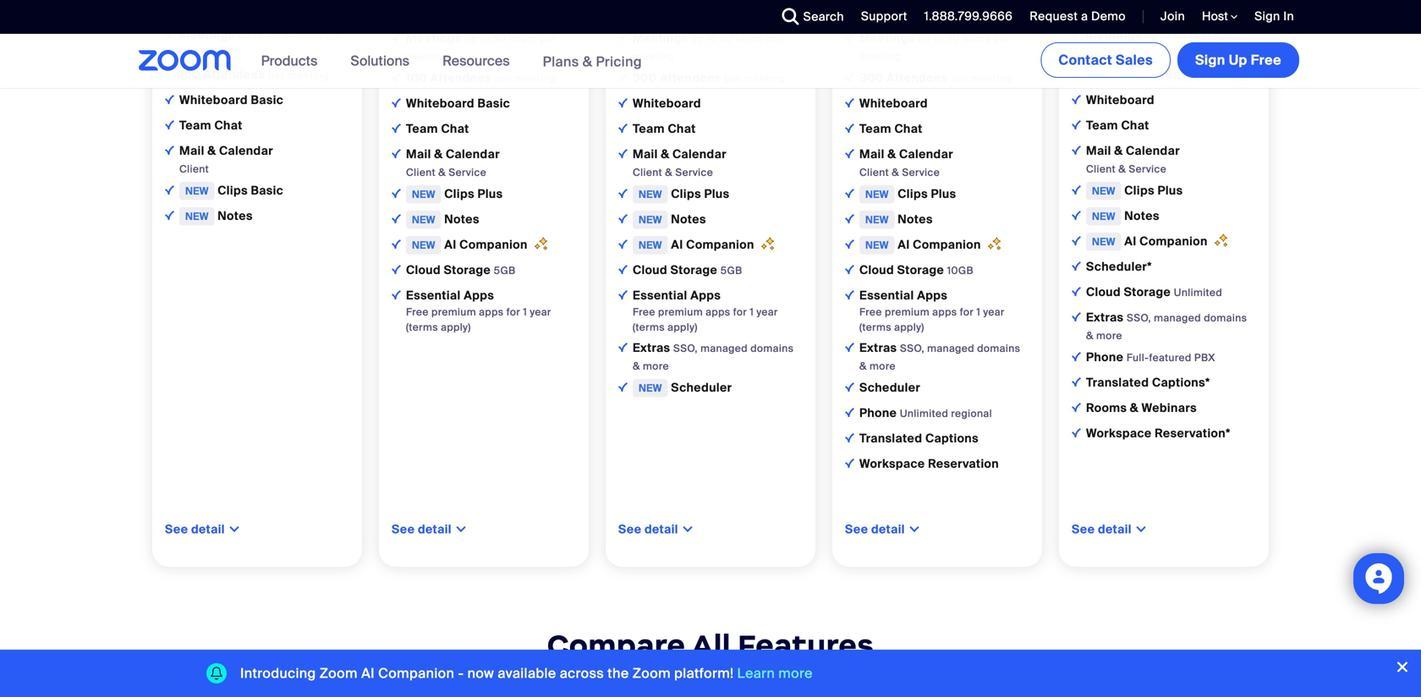 Task type: locate. For each thing, give the bounding box(es) containing it.
compare
[[547, 627, 686, 664]]

request a demo
[[1030, 8, 1126, 24]]

sso, up new scheduler
[[673, 342, 698, 355]]

0 horizontal spatial for
[[507, 305, 520, 318]]

hours down the uzbekistan
[[1189, 29, 1218, 42]]

see detail button for 1000
[[1072, 521, 1132, 537]]

2 apps from the left
[[691, 288, 721, 303]]

unlimited up pbx
[[1174, 286, 1223, 299]]

free inside button
[[1251, 51, 1282, 69]]

1 horizontal spatial apps
[[691, 288, 721, 303]]

0 horizontal spatial apply)
[[441, 321, 471, 334]]

0 horizontal spatial 300
[[633, 70, 657, 86]]

managed up new scheduler
[[701, 342, 748, 355]]

1 horizontal spatial 300 attendees per meeting
[[860, 70, 1012, 86]]

zoom right introducing
[[320, 665, 358, 682]]

sign left up
[[1196, 51, 1226, 69]]

meeting
[[179, 46, 221, 60], [1086, 46, 1128, 60], [406, 50, 448, 63], [633, 50, 674, 63], [860, 50, 901, 63], [288, 68, 329, 82], [1203, 68, 1244, 82], [514, 72, 556, 85], [744, 72, 785, 85], [971, 72, 1012, 85]]

extras up 'phone unlimited regional' on the bottom right of page
[[860, 340, 900, 356]]

2 premium from the left
[[658, 305, 703, 318]]

0 horizontal spatial domains
[[751, 342, 794, 355]]

translated up rooms
[[1086, 375, 1149, 390]]

3 for from the left
[[960, 305, 974, 318]]

5gb for whiteboard basic
[[494, 264, 516, 277]]

premium for 3rd see detail button from left
[[658, 305, 703, 318]]

100 attendees per meeting down resources
[[406, 70, 556, 86]]

sso, managed domains & more up new scheduler
[[633, 342, 794, 373]]

extras up new scheduler
[[633, 340, 673, 356]]

meeting inside up to 40 minutes per meeting
[[179, 46, 221, 60]]

join link
[[1148, 0, 1190, 34], [1161, 8, 1185, 24]]

1 (terms from the left
[[406, 321, 438, 334]]

extras
[[1086, 310, 1127, 325], [633, 340, 673, 356], [860, 340, 900, 356]]

mail & calendar client & service
[[1086, 143, 1180, 175], [406, 146, 500, 179], [633, 146, 727, 179], [860, 146, 953, 179]]

plus
[[1158, 183, 1183, 198], [478, 186, 503, 202], [704, 186, 730, 202], [931, 186, 956, 202]]

1 scheduler from the left
[[671, 380, 732, 395]]

extras for new
[[633, 340, 673, 356]]

per inside up to 40 minutes per meeting
[[326, 29, 343, 42]]

2 horizontal spatial apply)
[[894, 321, 925, 334]]

more
[[1097, 329, 1123, 342], [643, 359, 669, 373], [870, 359, 896, 373], [779, 665, 813, 682]]

2 300 attendees per meeting from the left
[[860, 70, 1012, 86]]

1 5gb from the left
[[494, 264, 516, 277]]

captions
[[926, 431, 979, 446]]

translated for translated captions
[[860, 431, 923, 446]]

new clips plus
[[1092, 183, 1183, 198], [412, 186, 503, 202], [639, 186, 730, 202], [866, 186, 956, 202]]

see detail button for 300
[[845, 521, 905, 537]]

1 horizontal spatial sign
[[1255, 8, 1281, 24]]

host
[[1202, 8, 1231, 24]]

up
[[238, 29, 251, 42], [1145, 29, 1158, 42], [465, 32, 477, 45], [691, 32, 704, 45], [918, 32, 931, 45]]

300
[[633, 70, 657, 86], [860, 70, 884, 86]]

1 see from the left
[[165, 521, 188, 537]]

essential
[[406, 288, 461, 303], [633, 288, 688, 303], [860, 288, 914, 303]]

0 vertical spatial workspace
[[1086, 425, 1152, 441]]

see for 1000 attendees
[[1072, 521, 1095, 537]]

0 horizontal spatial cloud storage 5gb
[[406, 262, 516, 278]]

ok image
[[1072, 69, 1081, 79], [392, 73, 401, 82], [618, 73, 628, 82], [845, 73, 855, 82], [165, 95, 174, 104], [1072, 95, 1081, 104], [392, 98, 401, 107], [165, 120, 174, 129], [1072, 120, 1081, 129], [392, 123, 401, 133], [618, 123, 628, 133], [1072, 145, 1081, 155], [165, 185, 174, 194], [1072, 185, 1081, 194], [845, 189, 855, 198], [1072, 211, 1081, 220], [618, 214, 628, 223], [845, 214, 855, 223], [392, 239, 401, 249], [845, 239, 855, 249], [618, 265, 628, 274], [845, 265, 855, 274], [1072, 312, 1081, 321], [618, 343, 628, 352], [845, 343, 855, 352], [1072, 352, 1081, 361], [1072, 377, 1081, 387], [845, 382, 855, 392]]

apps
[[464, 288, 494, 303], [691, 288, 721, 303], [917, 288, 948, 303]]

0 horizontal spatial sign
[[1196, 51, 1226, 69]]

4 detail from the left
[[871, 521, 905, 537]]

2 scheduler from the left
[[860, 380, 921, 395]]

basic
[[251, 92, 284, 108], [478, 95, 510, 111], [251, 183, 283, 198]]

detail
[[191, 521, 225, 537], [418, 521, 452, 537], [645, 521, 678, 537], [871, 521, 905, 537], [1098, 521, 1132, 537]]

1 horizontal spatial premium
[[658, 305, 703, 318]]

4 see detail button from the left
[[845, 521, 905, 537]]

3 essential apps free premium apps for 1 year (terms apply) from the left
[[860, 288, 1005, 334]]

request a demo link
[[1017, 0, 1130, 34], [1030, 8, 1126, 24]]

2 zoom from the left
[[633, 665, 671, 682]]

100 attendees per meeting
[[179, 67, 329, 82], [406, 70, 556, 86]]

sso,
[[1127, 311, 1151, 324], [673, 342, 698, 355], [900, 342, 925, 355]]

1 horizontal spatial 300
[[860, 70, 884, 86]]

unlimited
[[1174, 286, 1223, 299], [900, 407, 949, 420]]

1 horizontal spatial year
[[757, 305, 778, 318]]

sso, up 'phone unlimited regional' on the bottom right of page
[[900, 342, 925, 355]]

1 for from the left
[[507, 305, 520, 318]]

for
[[507, 305, 520, 318], [733, 305, 747, 318], [960, 305, 974, 318]]

1 vertical spatial translated
[[860, 431, 923, 446]]

1 horizontal spatial (terms
[[633, 321, 665, 334]]

ai
[[1125, 233, 1137, 249], [444, 237, 457, 252], [671, 237, 683, 252], [898, 237, 910, 252], [361, 665, 375, 682]]

2 cloud storage 5gb from the left
[[633, 262, 742, 278]]

1 detail from the left
[[191, 521, 225, 537]]

1 horizontal spatial cloud storage 5gb
[[633, 262, 742, 278]]

0 horizontal spatial (terms
[[406, 321, 438, 334]]

2 horizontal spatial essential
[[860, 288, 914, 303]]

2 (terms from the left
[[633, 321, 665, 334]]

product information navigation
[[248, 34, 655, 89]]

sso, down 'cloud storage unlimited'
[[1127, 311, 1151, 324]]

4 see from the left
[[845, 521, 868, 537]]

mail for 1000's see detail button
[[1086, 143, 1112, 159]]

1 horizontal spatial essential
[[633, 288, 688, 303]]

mail
[[179, 143, 205, 159], [1086, 143, 1112, 159], [406, 146, 431, 162], [633, 146, 658, 162], [860, 146, 885, 162]]

introducing zoom ai companion - now available across the zoom platform! learn more
[[240, 665, 813, 682]]

2 horizontal spatial sso,
[[1127, 311, 1151, 324]]

support link
[[849, 0, 912, 34], [861, 8, 908, 24]]

(terms
[[406, 321, 438, 334], [633, 321, 665, 334], [860, 321, 892, 334]]

learn
[[737, 665, 775, 682]]

1.888.799.9666 button
[[912, 0, 1017, 34], [924, 8, 1013, 24]]

1 see detail from the left
[[165, 521, 225, 537]]

3 see from the left
[[618, 521, 642, 537]]

apply)
[[441, 321, 471, 334], [668, 321, 698, 334], [894, 321, 925, 334]]

zoom
[[320, 665, 358, 682], [633, 665, 671, 682]]

plans
[[543, 53, 579, 70]]

0 horizontal spatial apps
[[479, 305, 504, 318]]

1 horizontal spatial 100 attendees per meeting
[[406, 70, 556, 86]]

hours
[[1189, 29, 1218, 42], [509, 32, 538, 45], [736, 32, 764, 45], [963, 32, 991, 45]]

per inside 1000 attendees per meeting
[[1183, 68, 1200, 82]]

3 apps from the left
[[933, 305, 957, 318]]

more up phone full-featured pbx
[[1097, 329, 1123, 342]]

0 vertical spatial translated
[[1086, 375, 1149, 390]]

2 horizontal spatial for
[[960, 305, 974, 318]]

apps for 2nd see detail button from left
[[464, 288, 494, 303]]

meetings down 'support'
[[860, 30, 918, 46]]

4 see detail from the left
[[845, 521, 905, 537]]

2 horizontal spatial (terms
[[860, 321, 892, 334]]

whiteboard basic down product information navigation
[[406, 95, 510, 111]]

1 see detail button from the left
[[165, 521, 225, 537]]

2 horizontal spatial sso, managed domains & more
[[1086, 311, 1247, 342]]

across
[[560, 665, 604, 682]]

1000
[[1086, 67, 1116, 82]]

workspace down the "translated captions"
[[860, 456, 925, 472]]

unlimited inside 'phone unlimited regional'
[[900, 407, 949, 420]]

300 attendees per meeting
[[633, 70, 785, 86], [860, 70, 1012, 86]]

featured
[[1149, 351, 1192, 364]]

2 300 from the left
[[860, 70, 884, 86]]

2 horizontal spatial year
[[983, 305, 1005, 318]]

sso, for scheduler
[[673, 342, 698, 355]]

sign inside button
[[1196, 51, 1226, 69]]

join link up meetings navigation
[[1161, 8, 1185, 24]]

1 year from the left
[[530, 305, 551, 318]]

companion
[[1140, 233, 1208, 249], [460, 237, 528, 252], [686, 237, 754, 252], [913, 237, 981, 252], [378, 665, 455, 682]]

2 essential from the left
[[633, 288, 688, 303]]

0 horizontal spatial 5gb
[[494, 264, 516, 277]]

5 see detail from the left
[[1072, 521, 1132, 537]]

sales
[[1116, 51, 1153, 69]]

2 horizontal spatial apps
[[917, 288, 948, 303]]

0 horizontal spatial managed
[[701, 342, 748, 355]]

team for 1000's see detail button
[[1086, 117, 1118, 133]]

mail for see detail button for 100
[[179, 143, 205, 159]]

domains for full-
[[1204, 311, 1247, 324]]

2 see detail from the left
[[392, 521, 452, 537]]

the
[[608, 665, 629, 682]]

new ai companion
[[1092, 233, 1211, 249], [412, 237, 531, 252], [639, 237, 757, 252], [866, 237, 984, 252]]

0 horizontal spatial premium
[[431, 305, 476, 318]]

translated down 'phone unlimited regional' on the bottom right of page
[[860, 431, 923, 446]]

1
[[523, 305, 527, 318], [750, 305, 754, 318], [977, 305, 981, 318]]

1 horizontal spatial for
[[733, 305, 747, 318]]

basic for clips basic
[[251, 92, 284, 108]]

1 horizontal spatial whiteboard basic
[[406, 95, 510, 111]]

1 vertical spatial phone
[[860, 405, 897, 421]]

1 horizontal spatial zoom
[[633, 665, 671, 682]]

contact
[[1059, 51, 1113, 69]]

0 horizontal spatial 1
[[523, 305, 527, 318]]

see detail for 100
[[165, 521, 225, 537]]

2 horizontal spatial domains
[[1204, 311, 1247, 324]]

sso, managed domains & more up 'phone unlimited regional' on the bottom right of page
[[860, 342, 1021, 373]]

5 see from the left
[[1072, 521, 1095, 537]]

detail for 1000
[[1098, 521, 1132, 537]]

compare all features
[[547, 627, 874, 664]]

sign left in
[[1255, 8, 1281, 24]]

domains
[[1204, 311, 1247, 324], [751, 342, 794, 355], [977, 342, 1021, 355]]

workspace for rooms
[[1086, 425, 1152, 441]]

100
[[179, 67, 201, 82], [406, 70, 427, 86]]

cloud
[[406, 262, 441, 278], [633, 262, 668, 278], [860, 262, 894, 278], [1086, 284, 1121, 300]]

zoom right the
[[633, 665, 671, 682]]

essential apps free premium apps for 1 year (terms apply)
[[406, 288, 551, 334], [633, 288, 778, 334], [860, 288, 1005, 334]]

&
[[583, 53, 593, 70], [208, 143, 216, 159], [1115, 143, 1123, 159], [434, 146, 443, 162], [661, 146, 670, 162], [888, 146, 896, 162], [1119, 162, 1126, 175], [438, 166, 446, 179], [665, 166, 673, 179], [892, 166, 899, 179], [1086, 329, 1094, 342], [633, 359, 640, 373], [860, 359, 867, 373], [1130, 400, 1139, 416]]

service
[[1129, 162, 1167, 175], [449, 166, 487, 179], [675, 166, 713, 179], [902, 166, 940, 179]]

unlimited inside 'cloud storage unlimited'
[[1174, 286, 1223, 299]]

1 300 from the left
[[633, 70, 657, 86]]

meetings up the pricing
[[633, 30, 691, 46]]

0 vertical spatial sign
[[1255, 8, 1281, 24]]

whiteboard
[[179, 92, 248, 108], [1086, 92, 1155, 108], [406, 95, 475, 111], [633, 95, 701, 111], [860, 95, 928, 111]]

phone
[[1086, 349, 1124, 365], [860, 405, 897, 421]]

managed
[[1154, 311, 1201, 324], [701, 342, 748, 355], [927, 342, 975, 355]]

workspace
[[1086, 425, 1152, 441], [860, 456, 925, 472]]

detail for 300
[[871, 521, 905, 537]]

basic down mail & calendar client
[[251, 183, 283, 198]]

100 down up to 40 minutes per meeting
[[179, 67, 201, 82]]

1 horizontal spatial scheduler
[[860, 380, 921, 395]]

hours up resources
[[509, 32, 538, 45]]

1 cloud storage 5gb from the left
[[406, 262, 516, 278]]

1 horizontal spatial phone
[[1086, 349, 1124, 365]]

include image
[[392, 33, 401, 42], [618, 33, 628, 42], [845, 33, 855, 42], [618, 290, 628, 299]]

0 horizontal spatial scheduler
[[671, 380, 732, 395]]

meetings up resources
[[406, 30, 465, 46]]

meetings down 'demo'
[[1086, 27, 1145, 43]]

0 horizontal spatial unlimited
[[900, 407, 949, 420]]

1 1 from the left
[[523, 305, 527, 318]]

phone for phone full-featured pbx
[[1086, 349, 1124, 365]]

phone left 'full-'
[[1086, 349, 1124, 365]]

1 horizontal spatial apps
[[706, 305, 731, 318]]

client
[[179, 162, 209, 175], [1086, 162, 1116, 175], [406, 166, 436, 179], [633, 166, 663, 179], [860, 166, 889, 179]]

new clips basic
[[185, 183, 283, 198]]

banner containing contact sales
[[118, 34, 1303, 89]]

1 horizontal spatial apply)
[[668, 321, 698, 334]]

managed down 'cloud storage unlimited'
[[1154, 311, 1201, 324]]

1 horizontal spatial unlimited
[[1174, 286, 1223, 299]]

100 down solutions
[[406, 70, 427, 86]]

1 vertical spatial workspace
[[860, 456, 925, 472]]

1 horizontal spatial managed
[[927, 342, 975, 355]]

cloud storage 5gb
[[406, 262, 516, 278], [633, 262, 742, 278]]

1 horizontal spatial 5gb
[[721, 264, 742, 277]]

100 attendees per meeting down up to 40 minutes per meeting
[[179, 67, 329, 82]]

1 horizontal spatial essential apps free premium apps for 1 year (terms apply)
[[633, 288, 778, 334]]

unlimited up the "translated captions"
[[900, 407, 949, 420]]

whiteboard basic up mail & calendar client
[[179, 92, 284, 108]]

team chat for 300's see detail button
[[860, 121, 923, 137]]

1 300 attendees per meeting from the left
[[633, 70, 785, 86]]

clips
[[218, 183, 248, 198], [1125, 183, 1155, 198], [444, 186, 475, 202], [671, 186, 701, 202], [898, 186, 928, 202]]

hours left search button
[[736, 32, 764, 45]]

managed up regional
[[927, 342, 975, 355]]

1 horizontal spatial workspace
[[1086, 425, 1152, 441]]

3 see detail from the left
[[618, 521, 678, 537]]

2 apply) from the left
[[668, 321, 698, 334]]

whiteboard basic for clips plus
[[406, 95, 510, 111]]

0 horizontal spatial phone
[[860, 405, 897, 421]]

workspace reservation*
[[1086, 425, 1231, 441]]

1 zoom from the left
[[320, 665, 358, 682]]

0 horizontal spatial 300 attendees per meeting
[[633, 70, 785, 86]]

1 apply) from the left
[[441, 321, 471, 334]]

3 premium from the left
[[885, 305, 930, 318]]

include image
[[165, 29, 174, 39], [1072, 29, 1081, 39], [392, 290, 401, 299], [845, 290, 855, 299]]

0 horizontal spatial year
[[530, 305, 551, 318]]

5 see detail button from the left
[[1072, 521, 1132, 537]]

2 horizontal spatial apps
[[933, 305, 957, 318]]

300 attendees per meeting for cloud storage 5gb
[[633, 70, 785, 86]]

sign in link
[[1242, 0, 1303, 34], [1255, 8, 1294, 24]]

2 1 from the left
[[750, 305, 754, 318]]

0 vertical spatial phone
[[1086, 349, 1124, 365]]

2 horizontal spatial 1
[[977, 305, 981, 318]]

workspace down rooms
[[1086, 425, 1152, 441]]

0 horizontal spatial 100
[[179, 67, 201, 82]]

resources button
[[443, 34, 517, 88]]

0 vertical spatial unlimited
[[1174, 286, 1223, 299]]

ok image
[[165, 69, 174, 79], [618, 98, 628, 107], [845, 98, 855, 107], [845, 123, 855, 133], [165, 145, 174, 155], [392, 149, 401, 158], [618, 149, 628, 158], [845, 149, 855, 158], [392, 189, 401, 198], [618, 189, 628, 198], [165, 211, 174, 220], [392, 214, 401, 223], [1072, 236, 1081, 245], [618, 239, 628, 249], [1072, 261, 1081, 271], [392, 265, 401, 274], [1072, 287, 1081, 296], [618, 382, 628, 392], [1072, 403, 1081, 412], [845, 408, 855, 417], [1072, 428, 1081, 437], [845, 433, 855, 442], [845, 458, 855, 468]]

sso, managed domains & more up featured
[[1086, 311, 1247, 342]]

team chat for see detail button for 100
[[179, 117, 243, 133]]

phone unlimited regional
[[860, 405, 992, 421]]

5 detail from the left
[[1098, 521, 1132, 537]]

basic down resources dropdown button
[[478, 95, 510, 111]]

apps for 3rd see detail button from left
[[691, 288, 721, 303]]

sign
[[1255, 8, 1281, 24], [1196, 51, 1226, 69]]

2 horizontal spatial managed
[[1154, 311, 1201, 324]]

0 horizontal spatial sso, managed domains & more
[[633, 342, 794, 373]]

see detail for 1000
[[1072, 521, 1132, 537]]

storage
[[444, 262, 491, 278], [671, 262, 718, 278], [897, 262, 944, 278], [1124, 284, 1171, 300]]

1 vertical spatial sign
[[1196, 51, 1226, 69]]

phone full-featured pbx
[[1086, 349, 1216, 365]]

0 horizontal spatial 100 attendees per meeting
[[179, 67, 329, 82]]

1 premium from the left
[[431, 305, 476, 318]]

1 for 2nd see detail button from left
[[523, 305, 527, 318]]

up to 30 hours per meeting
[[1086, 29, 1237, 60], [406, 32, 557, 63], [633, 32, 784, 63], [860, 32, 1011, 63]]

2 horizontal spatial premium
[[885, 305, 930, 318]]

mail & calendar client
[[179, 143, 273, 175]]

0 horizontal spatial workspace
[[860, 456, 925, 472]]

0 horizontal spatial zoom
[[320, 665, 358, 682]]

banner
[[118, 34, 1303, 89]]

2 detail from the left
[[418, 521, 452, 537]]

2 horizontal spatial extras
[[1086, 310, 1127, 325]]

0 horizontal spatial sso,
[[673, 342, 698, 355]]

client inside mail & calendar client
[[179, 162, 209, 175]]

0 horizontal spatial essential
[[406, 288, 461, 303]]

1 apps from the left
[[479, 305, 504, 318]]

0 horizontal spatial apps
[[464, 288, 494, 303]]

40
[[266, 29, 280, 42]]

0 horizontal spatial whiteboard basic
[[179, 92, 284, 108]]

100 attendees per meeting for plus
[[406, 70, 556, 86]]

meetings
[[179, 27, 238, 43], [1086, 27, 1145, 43], [406, 30, 465, 46], [633, 30, 691, 46], [860, 30, 918, 46]]

see detail
[[165, 521, 225, 537], [392, 521, 452, 537], [618, 521, 678, 537], [845, 521, 905, 537], [1072, 521, 1132, 537]]

basic down products
[[251, 92, 284, 108]]

30
[[1173, 29, 1187, 42], [493, 32, 506, 45], [720, 32, 733, 45], [946, 32, 960, 45]]

1 horizontal spatial 1
[[750, 305, 754, 318]]

to inside up to 40 minutes per meeting
[[253, 29, 263, 42]]

2 5gb from the left
[[721, 264, 742, 277]]

phone up the "translated captions"
[[860, 405, 897, 421]]

0 horizontal spatial essential apps free premium apps for 1 year (terms apply)
[[406, 288, 551, 334]]

1 horizontal spatial 100
[[406, 70, 427, 86]]

1 apps from the left
[[464, 288, 494, 303]]

team
[[179, 117, 211, 133], [1086, 117, 1118, 133], [406, 121, 438, 137], [633, 121, 665, 137], [860, 121, 892, 137]]

attendees
[[204, 67, 265, 82], [1119, 67, 1180, 82], [430, 70, 492, 86], [660, 70, 721, 86], [887, 70, 948, 86]]

& inside product information navigation
[[583, 53, 593, 70]]

0 horizontal spatial translated
[[860, 431, 923, 446]]

captions*
[[1152, 375, 1210, 390]]

1 vertical spatial unlimited
[[900, 407, 949, 420]]

10gb
[[947, 264, 974, 277]]

mail inside mail & calendar client
[[179, 143, 205, 159]]

client for 1000's see detail button
[[1086, 162, 1116, 175]]

2 apps from the left
[[706, 305, 731, 318]]

1 horizontal spatial translated
[[1086, 375, 1149, 390]]

see detail button
[[165, 521, 225, 537], [392, 521, 452, 537], [618, 521, 678, 537], [845, 521, 905, 537], [1072, 521, 1132, 537]]

extras up 'full-'
[[1086, 310, 1127, 325]]

2 horizontal spatial essential apps free premium apps for 1 year (terms apply)
[[860, 288, 1005, 334]]

domains for scheduler
[[751, 342, 794, 355]]

0 horizontal spatial extras
[[633, 340, 673, 356]]



Task type: describe. For each thing, give the bounding box(es) containing it.
contact sales
[[1059, 51, 1153, 69]]

1 horizontal spatial sso,
[[900, 342, 925, 355]]

see detail for 300
[[845, 521, 905, 537]]

up inside up to 40 minutes per meeting
[[238, 29, 251, 42]]

team chat for 1000's see detail button
[[1086, 117, 1150, 133]]

meeting inside 1000 attendees per meeting
[[1203, 68, 1244, 82]]

calendar inside mail & calendar client
[[219, 143, 273, 159]]

in
[[1284, 8, 1294, 24]]

2 for from the left
[[733, 305, 747, 318]]

2 see from the left
[[392, 521, 415, 537]]

300 for cloud storage 10gb
[[860, 70, 884, 86]]

100 attendees per meeting for basic
[[179, 67, 329, 82]]

more down the features
[[779, 665, 813, 682]]

pbx
[[1195, 351, 1216, 364]]

meetings up zoom logo
[[179, 27, 238, 43]]

3 essential from the left
[[860, 288, 914, 303]]

apply) for 3rd see detail button from left
[[668, 321, 698, 334]]

see detail button for 100
[[165, 521, 225, 537]]

team for 300's see detail button
[[860, 121, 892, 137]]

chat for see detail button for 100
[[214, 117, 243, 133]]

1000 attendees per meeting
[[1086, 67, 1244, 82]]

& inside mail & calendar client
[[208, 143, 216, 159]]

products button
[[261, 34, 325, 88]]

cloud storage 5gb for whiteboard
[[633, 262, 742, 278]]

premium for 2nd see detail button from left
[[431, 305, 476, 318]]

phone for phone unlimited regional
[[860, 405, 897, 421]]

cloud storage 10gb
[[860, 262, 974, 278]]

300 attendees per meeting for cloud storage 10gb
[[860, 70, 1012, 86]]

apps for 3rd see detail button from left
[[706, 305, 731, 318]]

now
[[468, 665, 494, 682]]

(terms for 3rd see detail button from left
[[633, 321, 665, 334]]

team for see detail button for 100
[[179, 117, 211, 133]]

introducing
[[240, 665, 316, 682]]

-
[[458, 665, 464, 682]]

rooms & webinars
[[1086, 400, 1197, 416]]

1 horizontal spatial sso, managed domains & more
[[860, 342, 1021, 373]]

more up 'phone unlimited regional' on the bottom right of page
[[870, 359, 896, 373]]

workspace reservation
[[860, 456, 999, 472]]

minutes
[[283, 29, 323, 42]]

contact sales link
[[1041, 42, 1171, 78]]

chat for 1000's see detail button
[[1121, 117, 1150, 133]]

100 for clips plus
[[406, 70, 427, 86]]

a
[[1081, 8, 1088, 24]]

demo
[[1091, 8, 1126, 24]]

300 for cloud storage 5gb
[[633, 70, 657, 86]]

3 (terms from the left
[[860, 321, 892, 334]]

request
[[1030, 8, 1078, 24]]

join link left host
[[1148, 0, 1190, 34]]

mail for 300's see detail button
[[860, 146, 885, 162]]

support
[[861, 8, 908, 24]]

sign in
[[1255, 8, 1294, 24]]

managed for scheduler
[[701, 342, 748, 355]]

2 essential apps free premium apps for 1 year (terms apply) from the left
[[633, 288, 778, 334]]

solutions
[[351, 52, 410, 70]]

1 essential apps free premium apps for 1 year (terms apply) from the left
[[406, 288, 551, 334]]

3 year from the left
[[983, 305, 1005, 318]]

1.888.799.9666
[[924, 8, 1013, 24]]

sign up free
[[1196, 51, 1282, 69]]

search button
[[770, 0, 849, 34]]

(terms for 2nd see detail button from left
[[406, 321, 438, 334]]

host button
[[1202, 8, 1238, 25]]

sign for sign in
[[1255, 8, 1281, 24]]

zoom logo image
[[139, 50, 231, 71]]

sso, managed domains & more for full-
[[1086, 311, 1247, 342]]

2 year from the left
[[757, 305, 778, 318]]

translated for translated captions*
[[1086, 375, 1149, 390]]

workspace for translated
[[860, 456, 925, 472]]

join
[[1161, 8, 1185, 24]]

solutions button
[[351, 34, 417, 88]]

pricing
[[596, 53, 642, 70]]

regional
[[951, 407, 992, 420]]

features
[[738, 627, 874, 664]]

extras for phone
[[1086, 310, 1127, 325]]

resources
[[443, 52, 510, 70]]

new scheduler
[[639, 380, 732, 395]]

sign for sign up free
[[1196, 51, 1226, 69]]

5gb for whiteboard
[[721, 264, 742, 277]]

apply) for 2nd see detail button from left
[[441, 321, 471, 334]]

chat for 300's see detail button
[[895, 121, 923, 137]]

translated captions
[[860, 431, 979, 446]]

learn more link
[[737, 665, 813, 682]]

meetings navigation
[[1038, 34, 1303, 81]]

sso, for full-
[[1127, 311, 1151, 324]]

full-
[[1127, 351, 1149, 364]]

scheduler*
[[1086, 259, 1152, 274]]

apps for 2nd see detail button from left
[[479, 305, 504, 318]]

sign up free button
[[1178, 42, 1300, 78]]

1 essential from the left
[[406, 288, 461, 303]]

uzbekistan
[[1187, 11, 1251, 27]]

sso, managed domains & more for scheduler
[[633, 342, 794, 373]]

whiteboard basic for clips basic
[[179, 92, 284, 108]]

managed for full-
[[1154, 311, 1201, 324]]

rooms
[[1086, 400, 1127, 416]]

translated captions*
[[1086, 375, 1210, 390]]

webinars
[[1142, 400, 1197, 416]]

plans & pricing
[[543, 53, 642, 70]]

up to 40 minutes per meeting
[[179, 29, 343, 60]]

3 apply) from the left
[[894, 321, 925, 334]]

reservation
[[928, 456, 999, 472]]

reservation*
[[1155, 425, 1231, 441]]

detail for 100
[[191, 521, 225, 537]]

client for 300's see detail button
[[860, 166, 889, 179]]

basic for clips plus
[[478, 95, 510, 111]]

100 for clips basic
[[179, 67, 201, 82]]

client for see detail button for 100
[[179, 162, 209, 175]]

see for 100 attendees
[[165, 521, 188, 537]]

more up new scheduler
[[643, 359, 669, 373]]

1 horizontal spatial domains
[[977, 342, 1021, 355]]

new inside new scheduler
[[639, 381, 662, 395]]

products
[[261, 52, 318, 70]]

cloud storage 5gb for whiteboard basic
[[406, 262, 516, 278]]

available
[[498, 665, 556, 682]]

up
[[1229, 51, 1248, 69]]

new inside new clips basic
[[185, 184, 209, 197]]

hours down 1.888.799.9666
[[963, 32, 991, 45]]

all
[[692, 627, 731, 664]]

platform!
[[674, 665, 734, 682]]

see for 300 attendees
[[845, 521, 868, 537]]

search
[[803, 9, 844, 25]]

1 for 3rd see detail button from left
[[750, 305, 754, 318]]

2 see detail button from the left
[[392, 521, 452, 537]]

3 detail from the left
[[645, 521, 678, 537]]

1 horizontal spatial extras
[[860, 340, 900, 356]]

3 see detail button from the left
[[618, 521, 678, 537]]

3 apps from the left
[[917, 288, 948, 303]]

3 1 from the left
[[977, 305, 981, 318]]

cloud storage unlimited
[[1086, 284, 1223, 300]]



Task type: vqa. For each thing, say whether or not it's contained in the screenshot.
the G2 logo
no



